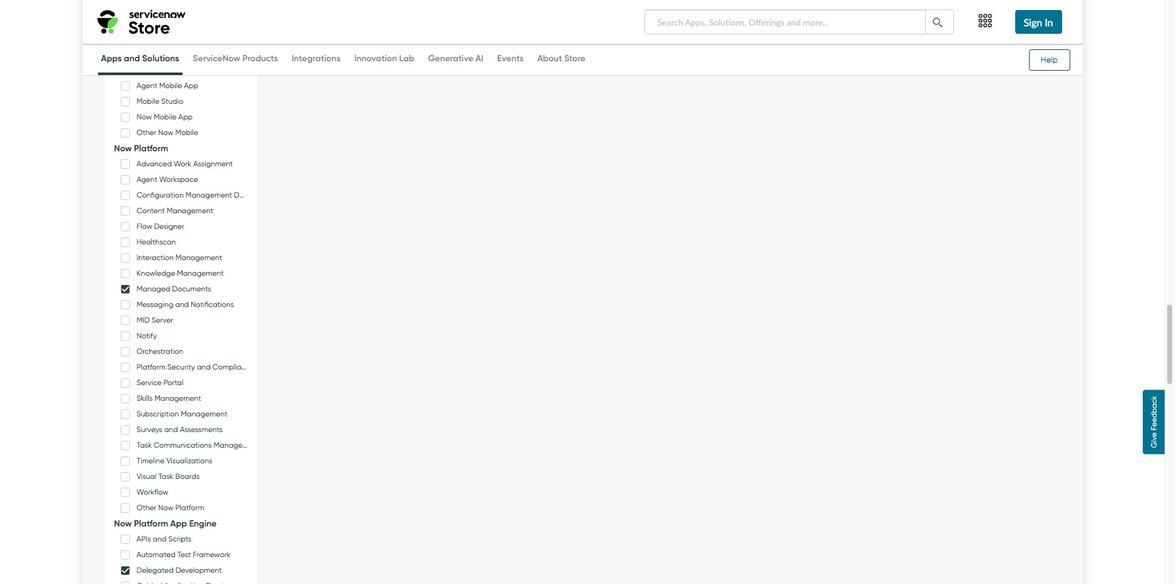 Task type: vqa. For each thing, say whether or not it's contained in the screenshot.
rightmost COMMON
no



Task type: locate. For each thing, give the bounding box(es) containing it.
mobile up studio
[[159, 81, 182, 90]]

assessments
[[180, 425, 223, 434]]

task
[[137, 440, 152, 450], [158, 471, 174, 481]]

solutions
[[142, 53, 179, 64]]

development
[[176, 565, 222, 575]]

and right the "apis"
[[153, 534, 167, 543]]

advanced
[[137, 159, 172, 168]]

applications
[[188, 18, 230, 27]]

mid
[[137, 315, 150, 324]]

2 vertical spatial service
[[137, 378, 162, 387]]

delivery up practice
[[170, 2, 203, 13]]

1 vertical spatial delivery
[[206, 49, 233, 59]]

1 vertical spatial other
[[137, 127, 156, 137]]

other up advanced
[[137, 127, 156, 137]]

mobile
[[134, 64, 161, 76], [159, 81, 182, 90], [137, 96, 159, 106], [154, 112, 177, 121], [175, 127, 198, 137]]

tab list
[[95, 46, 592, 75]]

2 agent from the top
[[137, 174, 157, 184]]

0 vertical spatial task
[[137, 440, 152, 450]]

other down servicenow store home image
[[137, 49, 156, 59]]

skills
[[137, 393, 153, 403]]

events
[[498, 53, 524, 64]]

agent down the apps and solutions link
[[137, 81, 157, 90]]

0 vertical spatial agent
[[137, 81, 157, 90]]

server
[[152, 315, 173, 324]]

legal up apps
[[114, 2, 136, 13]]

service
[[139, 2, 168, 13], [179, 49, 204, 59], [137, 378, 162, 387]]

legal down request
[[158, 49, 177, 59]]

servicenow
[[193, 53, 240, 64]]

assignment
[[193, 159, 233, 168]]

lab
[[399, 53, 415, 64]]

now inside now platform app engine apis and scripts automated test framework delegated development
[[114, 518, 132, 529]]

documents
[[172, 284, 211, 293]]

and inside now platform app engine apis and scripts automated test framework delegated development
[[153, 534, 167, 543]]

now
[[114, 64, 132, 76], [137, 112, 152, 121], [158, 127, 174, 137], [114, 142, 132, 154], [158, 503, 174, 512], [114, 518, 132, 529]]

compliance
[[213, 362, 254, 371]]

help
[[1041, 55, 1059, 64]]

agent
[[137, 81, 157, 90], [137, 174, 157, 184]]

about
[[538, 53, 562, 64]]

and inside tab list
[[124, 53, 140, 64]]

1 vertical spatial agent
[[137, 174, 157, 184]]

notifications
[[191, 299, 234, 309]]

mobile left studio
[[137, 96, 159, 106]]

security
[[167, 362, 195, 371]]

visual
[[137, 471, 157, 481]]

task right visual on the bottom of the page
[[158, 471, 174, 481]]

studio
[[161, 96, 183, 106]]

0 vertical spatial delivery
[[170, 2, 203, 13]]

1 vertical spatial service
[[179, 49, 204, 59]]

management
[[187, 34, 234, 43], [186, 190, 232, 199], [167, 206, 213, 215], [176, 253, 222, 262], [177, 268, 224, 278], [155, 393, 201, 403], [181, 409, 228, 418], [214, 440, 260, 450]]

0 vertical spatial other
[[137, 49, 156, 59]]

legal service delivery legal practice applications legal request management other legal service delivery now mobile agent mobile app mobile studio now mobile app other now mobile now platform advanced work assignment agent workspace configuration management database content management flow designer healthscan interaction management knowledge management managed documents messaging and notifications mid server notify orchestration platform security and compliance service portal skills management subscription management surveys and assessments task communications management timeline visualizations visual task boards workflow other now platform
[[114, 2, 269, 512]]

app down servicenow
[[184, 81, 198, 90]]

scripts
[[168, 534, 192, 543]]

mobile down apps and solutions
[[134, 64, 161, 76]]

app down studio
[[179, 112, 193, 121]]

delivery
[[170, 2, 203, 13], [206, 49, 233, 59]]

knowledge
[[137, 268, 175, 278]]

app inside now platform app engine apis and scripts automated test framework delegated development
[[170, 518, 187, 529]]

platform up the "apis"
[[134, 518, 168, 529]]

2 other from the top
[[137, 127, 156, 137]]

generative ai
[[428, 53, 484, 64]]

engine
[[189, 518, 217, 529]]

3 other from the top
[[137, 503, 156, 512]]

innovation lab link
[[351, 53, 418, 73]]

service down request
[[179, 49, 204, 59]]

service up practice
[[139, 2, 168, 13]]

orchestration
[[137, 346, 183, 356]]

app
[[184, 81, 198, 90], [179, 112, 193, 121], [170, 518, 187, 529]]

platform
[[134, 142, 168, 154], [137, 362, 166, 371], [175, 503, 204, 512], [134, 518, 168, 529]]

apis
[[137, 534, 151, 543]]

0 horizontal spatial task
[[137, 440, 152, 450]]

other down workflow at the left bottom of the page
[[137, 503, 156, 512]]

0 horizontal spatial delivery
[[170, 2, 203, 13]]

delivery down applications
[[206, 49, 233, 59]]

visualizations
[[167, 456, 212, 465]]

0 vertical spatial app
[[184, 81, 198, 90]]

and right security
[[197, 362, 211, 371]]

and
[[124, 53, 140, 64], [175, 299, 189, 309], [197, 362, 211, 371], [164, 425, 178, 434], [153, 534, 167, 543]]

1 other from the top
[[137, 49, 156, 59]]

database
[[234, 190, 269, 199]]

1 horizontal spatial task
[[158, 471, 174, 481]]

mobile down studio
[[154, 112, 177, 121]]

messaging
[[137, 299, 173, 309]]

delegated
[[137, 565, 174, 575]]

servicenow store home image
[[95, 6, 193, 38]]

apps and solutions
[[101, 53, 179, 64]]

subscription
[[137, 409, 179, 418]]

2 vertical spatial other
[[137, 503, 156, 512]]

2 vertical spatial app
[[170, 518, 187, 529]]

legal
[[114, 2, 136, 13], [137, 18, 156, 27], [137, 34, 156, 43], [158, 49, 177, 59]]

boards
[[175, 471, 200, 481]]

service up the skills
[[137, 378, 162, 387]]

other
[[137, 49, 156, 59], [137, 127, 156, 137], [137, 503, 156, 512]]

task down surveys
[[137, 440, 152, 450]]

app up scripts
[[170, 518, 187, 529]]

apps and solutions link
[[98, 53, 182, 75]]

innovation lab
[[354, 53, 415, 64]]

sign in menu bar
[[957, 0, 1083, 44]]

events link
[[494, 53, 527, 73]]

flow
[[137, 221, 152, 231]]

help button
[[1029, 49, 1071, 71]]

agent down advanced
[[137, 174, 157, 184]]

integrations
[[292, 53, 341, 64]]

and right apps
[[124, 53, 140, 64]]

legal up apps and solutions
[[137, 34, 156, 43]]



Task type: describe. For each thing, give the bounding box(es) containing it.
servicenow products link
[[190, 53, 281, 73]]

generative ai link
[[425, 53, 487, 73]]

integrations link
[[289, 53, 344, 73]]

Search Apps search field
[[645, 9, 926, 34]]

products
[[243, 53, 278, 64]]

search image
[[933, 15, 943, 27]]

ai
[[476, 53, 484, 64]]

interaction
[[137, 253, 174, 262]]

servicenow products
[[193, 53, 278, 64]]

designer
[[154, 221, 184, 231]]

in
[[1045, 16, 1054, 28]]

store
[[565, 53, 586, 64]]

managed
[[137, 284, 170, 293]]

0 vertical spatial service
[[139, 2, 168, 13]]

legal left practice
[[137, 18, 156, 27]]

test
[[177, 550, 191, 559]]

1 vertical spatial task
[[158, 471, 174, 481]]

workspace
[[159, 174, 198, 184]]

1 horizontal spatial delivery
[[206, 49, 233, 59]]

now platform app engine apis and scripts automated test framework delegated development
[[114, 518, 231, 575]]

platform inside now platform app engine apis and scripts automated test framework delegated development
[[134, 518, 168, 529]]

and down documents at the left of page
[[175, 299, 189, 309]]

sign in button
[[1016, 10, 1062, 34]]

innovation
[[354, 53, 397, 64]]

content
[[137, 206, 165, 215]]

1 agent from the top
[[137, 81, 157, 90]]

sign in menu item
[[1008, 0, 1071, 44]]

request
[[158, 34, 186, 43]]

workflow
[[137, 487, 168, 497]]

sign in
[[1024, 16, 1054, 28]]

platform down "orchestration" in the left of the page
[[137, 362, 166, 371]]

configuration
[[137, 190, 184, 199]]

automated
[[137, 550, 176, 559]]

about store
[[538, 53, 586, 64]]

practice
[[158, 18, 186, 27]]

about store link
[[534, 53, 589, 73]]

1 vertical spatial app
[[179, 112, 193, 121]]

apps
[[101, 53, 122, 64]]

healthscan
[[137, 237, 176, 246]]

platform up advanced
[[134, 142, 168, 154]]

platform up 'engine'
[[175, 503, 204, 512]]

generative
[[428, 53, 474, 64]]

work
[[174, 159, 192, 168]]

framework
[[193, 550, 231, 559]]

and up communications
[[164, 425, 178, 434]]

help link
[[1023, 49, 1071, 71]]

mobile up work
[[175, 127, 198, 137]]

notify
[[137, 331, 157, 340]]

tab list containing apps and solutions
[[95, 46, 592, 75]]

timeline
[[137, 456, 165, 465]]

sign
[[1024, 16, 1043, 28]]

communications
[[154, 440, 212, 450]]

surveys
[[137, 425, 162, 434]]

portal
[[164, 378, 184, 387]]



